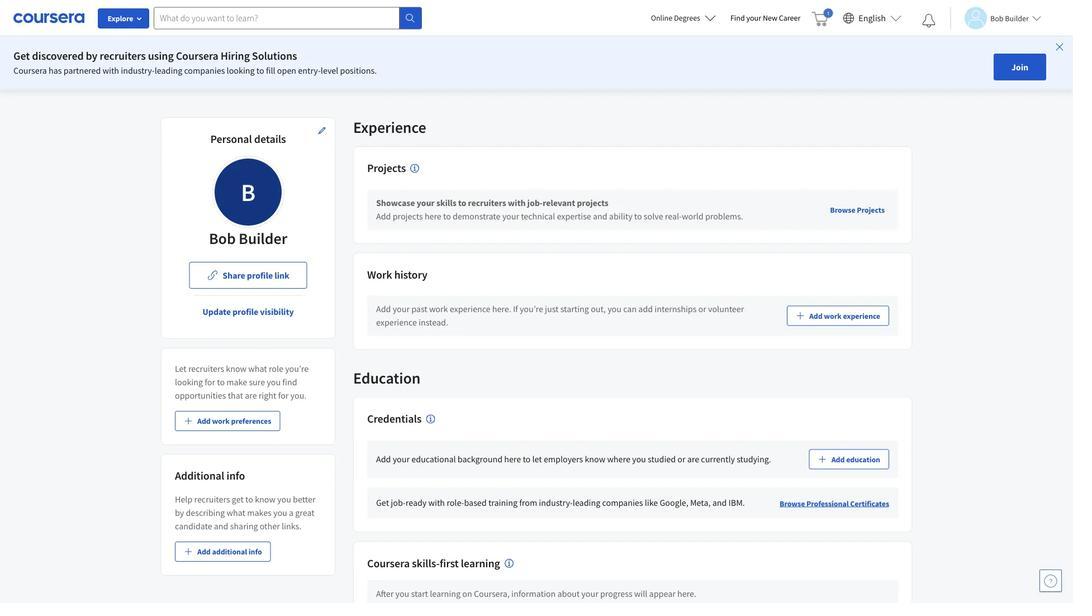 Task type: locate. For each thing, give the bounding box(es) containing it.
preferences
[[231, 417, 271, 427]]

and left ability
[[593, 211, 608, 222]]

employers
[[544, 454, 583, 466]]

0 vertical spatial leading
[[155, 65, 182, 76]]

0 vertical spatial bob builder
[[991, 13, 1029, 23]]

1 horizontal spatial work
[[429, 304, 448, 315]]

by down the help at the left bottom of page
[[175, 508, 184, 519]]

0 vertical spatial here
[[425, 211, 442, 222]]

additional
[[212, 547, 247, 558]]

add for experience
[[810, 311, 823, 321]]

relevant
[[543, 198, 576, 209]]

open
[[277, 65, 296, 76]]

0 vertical spatial with
[[103, 65, 119, 76]]

skills-
[[412, 557, 440, 571]]

0 horizontal spatial builder
[[239, 229, 287, 249]]

additional
[[175, 469, 224, 483]]

work
[[367, 268, 392, 282]]

to inside the let recruiters know what role you're looking for to make sure you find opportunities that are right for you.
[[217, 377, 225, 388]]

and down the describing
[[214, 521, 228, 532]]

you left a
[[273, 508, 287, 519]]

leading down add your educational background here to let employers know where you studied or are currently studying.
[[573, 498, 601, 509]]

add for info
[[197, 547, 211, 558]]

demonstrate
[[453, 211, 501, 222]]

or
[[699, 304, 707, 315], [678, 454, 686, 466]]

1 vertical spatial by
[[175, 508, 184, 519]]

your for past
[[393, 304, 410, 315]]

know up "make"
[[226, 363, 247, 375]]

1 horizontal spatial by
[[175, 508, 184, 519]]

companies down hiring
[[184, 65, 225, 76]]

None search field
[[154, 7, 422, 29]]

projects up expertise
[[577, 198, 609, 209]]

0 horizontal spatial leading
[[155, 65, 182, 76]]

are left currently
[[688, 454, 700, 466]]

you up a
[[277, 494, 291, 506]]

companies left like at the right bottom of page
[[603, 498, 643, 509]]

your right find
[[747, 13, 762, 23]]

builder up join
[[1006, 13, 1029, 23]]

0 vertical spatial browse
[[831, 205, 856, 215]]

browse inside button
[[831, 205, 856, 215]]

1 vertical spatial here
[[505, 454, 521, 466]]

browse professional certificates link
[[780, 499, 890, 509]]

appear
[[650, 589, 676, 600]]

by inside get discovered by recruiters using coursera hiring solutions coursera has partnered with industry-leading companies looking to fill open entry-level positions.
[[86, 49, 98, 63]]

1 horizontal spatial you're
[[520, 304, 543, 315]]

0 horizontal spatial job-
[[391, 498, 406, 509]]

0 vertical spatial get
[[13, 49, 30, 63]]

0 vertical spatial profile
[[247, 270, 273, 281]]

find
[[283, 377, 297, 388]]

online degrees
[[651, 13, 701, 23]]

profile left "link"
[[247, 270, 273, 281]]

learning
[[461, 557, 500, 571], [430, 589, 461, 600]]

you're up find
[[285, 363, 309, 375]]

0 horizontal spatial coursera
[[13, 65, 47, 76]]

to left fill
[[257, 65, 264, 76]]

for up opportunities at the left bottom of page
[[205, 377, 215, 388]]

1 horizontal spatial leading
[[573, 498, 601, 509]]

0 horizontal spatial and
[[214, 521, 228, 532]]

2 horizontal spatial and
[[713, 498, 727, 509]]

bob
[[991, 13, 1004, 23], [209, 229, 236, 249]]

to right skills at the left top of the page
[[458, 198, 467, 209]]

2 vertical spatial with
[[429, 498, 445, 509]]

your left the educational
[[393, 454, 410, 466]]

for down find
[[278, 390, 289, 402]]

1 horizontal spatial info
[[249, 547, 262, 558]]

browse projects
[[831, 205, 885, 215]]

let
[[533, 454, 542, 466]]

companies
[[184, 65, 225, 76], [603, 498, 643, 509]]

1 horizontal spatial projects
[[857, 205, 885, 215]]

profile for share
[[247, 270, 273, 281]]

with
[[103, 65, 119, 76], [508, 198, 526, 209], [429, 498, 445, 509]]

recruiters inside help recruiters get to know you better by describing what makes you a great candidate and sharing other links.
[[194, 494, 230, 506]]

here left let
[[505, 454, 521, 466]]

background
[[458, 454, 503, 466]]

0 horizontal spatial info
[[227, 469, 245, 483]]

sharing
[[230, 521, 258, 532]]

studying.
[[737, 454, 772, 466]]

education
[[353, 369, 421, 388]]

browse
[[831, 205, 856, 215], [780, 499, 805, 509]]

your for skills
[[417, 198, 435, 209]]

looking down the let
[[175, 377, 203, 388]]

1 vertical spatial coursera
[[13, 65, 47, 76]]

1 horizontal spatial what
[[248, 363, 267, 375]]

0 vertical spatial looking
[[227, 65, 255, 76]]

work history
[[367, 268, 428, 282]]

industry- right from
[[539, 498, 573, 509]]

2 vertical spatial know
[[255, 494, 276, 506]]

bob builder up share profile link button
[[209, 229, 287, 249]]

join
[[1012, 62, 1029, 73]]

recruiters up the describing
[[194, 494, 230, 506]]

add your past work experience here. if you're just starting out, you can add internships or volunteer experience instead.
[[376, 304, 744, 329]]

you down role
[[267, 377, 281, 388]]

know left where
[[585, 454, 606, 466]]

1 vertical spatial bob
[[209, 229, 236, 249]]

1 vertical spatial get
[[376, 498, 389, 509]]

1 vertical spatial learning
[[430, 589, 461, 600]]

partnered
[[64, 65, 101, 76]]

role
[[269, 363, 284, 375]]

0 horizontal spatial or
[[678, 454, 686, 466]]

recruiters inside the let recruiters know what role you're looking for to make sure you find opportunities that are right for you.
[[188, 363, 224, 375]]

education
[[847, 455, 881, 465]]

bob up join button
[[991, 13, 1004, 23]]

projects
[[577, 198, 609, 209], [393, 211, 423, 222]]

b
[[241, 177, 256, 208]]

what inside help recruiters get to know you better by describing what makes you a great candidate and sharing other links.
[[227, 508, 246, 519]]

0 vertical spatial coursera
[[176, 49, 219, 63]]

and
[[593, 211, 608, 222], [713, 498, 727, 509], [214, 521, 228, 532]]

1 horizontal spatial and
[[593, 211, 608, 222]]

coursera right using
[[176, 49, 219, 63]]

bob builder up join
[[991, 13, 1029, 23]]

are down sure
[[245, 390, 257, 402]]

you
[[608, 304, 622, 315], [267, 377, 281, 388], [633, 454, 646, 466], [277, 494, 291, 506], [273, 508, 287, 519], [396, 589, 410, 600]]

share profile link
[[223, 270, 290, 281]]

work inside the add your past work experience here. if you're just starting out, you can add internships or volunteer experience instead.
[[429, 304, 448, 315]]

add inside 'button'
[[197, 547, 211, 558]]

are inside the let recruiters know what role you're looking for to make sure you find opportunities that are right for you.
[[245, 390, 257, 402]]

what inside the let recruiters know what role you're looking for to make sure you find opportunities that are right for you.
[[248, 363, 267, 375]]

bob builder inside popup button
[[991, 13, 1029, 23]]

0 vertical spatial builder
[[1006, 13, 1029, 23]]

1 horizontal spatial looking
[[227, 65, 255, 76]]

0 horizontal spatial bob
[[209, 229, 236, 249]]

info up the get
[[227, 469, 245, 483]]

experience inside button
[[844, 311, 881, 321]]

projects down showcase
[[393, 211, 423, 222]]

start
[[411, 589, 428, 600]]

training
[[489, 498, 518, 509]]

0 vertical spatial you're
[[520, 304, 543, 315]]

0 horizontal spatial bob builder
[[209, 229, 287, 249]]

ready
[[406, 498, 427, 509]]

0 vertical spatial by
[[86, 49, 98, 63]]

coursera image
[[13, 9, 84, 27]]

1 horizontal spatial bob
[[991, 13, 1004, 23]]

1 horizontal spatial are
[[688, 454, 700, 466]]

1 vertical spatial are
[[688, 454, 700, 466]]

certificates
[[851, 499, 890, 509]]

and left ibm.
[[713, 498, 727, 509]]

0 vertical spatial industry-
[[121, 65, 155, 76]]

you left start in the bottom of the page
[[396, 589, 410, 600]]

1 vertical spatial with
[[508, 198, 526, 209]]

get left ready
[[376, 498, 389, 509]]

0 vertical spatial job-
[[528, 198, 543, 209]]

1 horizontal spatial browse
[[831, 205, 856, 215]]

leading inside get discovered by recruiters using coursera hiring solutions coursera has partnered with industry-leading companies looking to fill open entry-level positions.
[[155, 65, 182, 76]]

showcase your skills to recruiters with job-relevant projects add projects here to demonstrate your technical expertise and ability to solve real-world problems.
[[376, 198, 744, 222]]

1 vertical spatial builder
[[239, 229, 287, 249]]

0 vertical spatial companies
[[184, 65, 225, 76]]

job- inside showcase your skills to recruiters with job-relevant projects add projects here to demonstrate your technical expertise and ability to solve real-world problems.
[[528, 198, 543, 209]]

here. left if on the left
[[493, 304, 512, 315]]

to left "make"
[[217, 377, 225, 388]]

get
[[232, 494, 244, 506]]

0 horizontal spatial get
[[13, 49, 30, 63]]

0 horizontal spatial for
[[205, 377, 215, 388]]

info inside 'button'
[[249, 547, 262, 558]]

what up sure
[[248, 363, 267, 375]]

find
[[731, 13, 745, 23]]

0 horizontal spatial work
[[212, 417, 230, 427]]

add for past
[[376, 304, 391, 315]]

or right studied
[[678, 454, 686, 466]]

based
[[464, 498, 487, 509]]

coursera left has
[[13, 65, 47, 76]]

1 vertical spatial you're
[[285, 363, 309, 375]]

by
[[86, 49, 98, 63], [175, 508, 184, 519]]

share
[[223, 270, 245, 281]]

let recruiters know what role you're looking for to make sure you find opportunities that are right for you.
[[175, 363, 309, 402]]

just
[[545, 304, 559, 315]]

1 horizontal spatial bob builder
[[991, 13, 1029, 23]]

information about credentials section image
[[426, 415, 435, 424]]

here. right appear at the bottom of page
[[678, 589, 697, 600]]

can
[[624, 304, 637, 315]]

here inside showcase your skills to recruiters with job-relevant projects add projects here to demonstrate your technical expertise and ability to solve real-world problems.
[[425, 211, 442, 222]]

industry- down using
[[121, 65, 155, 76]]

with left role-
[[429, 498, 445, 509]]

0 horizontal spatial here
[[425, 211, 442, 222]]

0 vertical spatial what
[[248, 363, 267, 375]]

0 horizontal spatial projects
[[367, 161, 406, 175]]

1 horizontal spatial here.
[[678, 589, 697, 600]]

your inside the add your past work experience here. if you're just starting out, you can add internships or volunteer experience instead.
[[393, 304, 410, 315]]

starting
[[561, 304, 589, 315]]

0 vertical spatial and
[[593, 211, 608, 222]]

1 horizontal spatial for
[[278, 390, 289, 402]]

1 horizontal spatial get
[[376, 498, 389, 509]]

has
[[49, 65, 62, 76]]

bob up share
[[209, 229, 236, 249]]

add work experience button
[[787, 306, 890, 326]]

your
[[747, 13, 762, 23], [417, 198, 435, 209], [503, 211, 520, 222], [393, 304, 410, 315], [393, 454, 410, 466], [582, 589, 599, 600]]

1 horizontal spatial know
[[255, 494, 276, 506]]

sure
[[249, 377, 265, 388]]

where
[[608, 454, 631, 466]]

industry-
[[121, 65, 155, 76], [539, 498, 573, 509]]

here down skills at the left top of the page
[[425, 211, 442, 222]]

1 horizontal spatial industry-
[[539, 498, 573, 509]]

2 horizontal spatial work
[[824, 311, 842, 321]]

learning left information about skills development section image
[[461, 557, 500, 571]]

1 vertical spatial info
[[249, 547, 262, 558]]

add inside the add your past work experience here. if you're just starting out, you can add internships or volunteer experience instead.
[[376, 304, 391, 315]]

1 horizontal spatial builder
[[1006, 13, 1029, 23]]

0 horizontal spatial what
[[227, 508, 246, 519]]

1 vertical spatial profile
[[233, 306, 259, 318]]

get left "discovered"
[[13, 49, 30, 63]]

browse for browse professional certificates
[[780, 499, 805, 509]]

ibm.
[[729, 498, 745, 509]]

leading down using
[[155, 65, 182, 76]]

to right the get
[[246, 494, 253, 506]]

learning left on on the bottom of page
[[430, 589, 461, 600]]

1 vertical spatial projects
[[857, 205, 885, 215]]

0 horizontal spatial are
[[245, 390, 257, 402]]

your left past
[[393, 304, 410, 315]]

coursera,
[[474, 589, 510, 600]]

0 horizontal spatial browse
[[780, 499, 805, 509]]

0 horizontal spatial projects
[[393, 211, 423, 222]]

0 vertical spatial know
[[226, 363, 247, 375]]

explore button
[[98, 8, 149, 29]]

what
[[248, 363, 267, 375], [227, 508, 246, 519]]

coursera up the 'after'
[[367, 557, 410, 571]]

coursera skills-first learning
[[367, 557, 500, 571]]

1 vertical spatial looking
[[175, 377, 203, 388]]

0 vertical spatial projects
[[577, 198, 609, 209]]

0 horizontal spatial by
[[86, 49, 98, 63]]

1 vertical spatial industry-
[[539, 498, 573, 509]]

info right "additional"
[[249, 547, 262, 558]]

1 horizontal spatial or
[[699, 304, 707, 315]]

your left skills at the left top of the page
[[417, 198, 435, 209]]

for
[[205, 377, 215, 388], [278, 390, 289, 402]]

recruiters right the let
[[188, 363, 224, 375]]

details
[[254, 132, 286, 146]]

you're inside the let recruiters know what role you're looking for to make sure you find opportunities that are right for you.
[[285, 363, 309, 375]]

job-
[[528, 198, 543, 209], [391, 498, 406, 509]]

with up technical
[[508, 198, 526, 209]]

2 horizontal spatial with
[[508, 198, 526, 209]]

currently
[[701, 454, 735, 466]]

work for add work preferences
[[212, 417, 230, 427]]

recruiters down "explore" dropdown button
[[100, 49, 146, 63]]

here. inside the add your past work experience here. if you're just starting out, you can add internships or volunteer experience instead.
[[493, 304, 512, 315]]

0 vertical spatial bob
[[991, 13, 1004, 23]]

you right where
[[633, 454, 646, 466]]

looking
[[227, 65, 255, 76], [175, 377, 203, 388]]

looking down hiring
[[227, 65, 255, 76]]

get inside get discovered by recruiters using coursera hiring solutions coursera has partnered with industry-leading companies looking to fill open entry-level positions.
[[13, 49, 30, 63]]

looking inside the let recruiters know what role you're looking for to make sure you find opportunities that are right for you.
[[175, 377, 203, 388]]

level
[[321, 65, 339, 76]]

builder inside popup button
[[1006, 13, 1029, 23]]

1 horizontal spatial coursera
[[176, 49, 219, 63]]

studied
[[648, 454, 676, 466]]

find your new career link
[[725, 11, 807, 25]]

0 vertical spatial are
[[245, 390, 257, 402]]

your for educational
[[393, 454, 410, 466]]

or left volunteer
[[699, 304, 707, 315]]

2 horizontal spatial coursera
[[367, 557, 410, 571]]

what down the get
[[227, 508, 246, 519]]

information
[[512, 589, 556, 600]]

you're right if on the left
[[520, 304, 543, 315]]

work for add work experience
[[824, 311, 842, 321]]

profile right update
[[233, 306, 259, 318]]

from
[[520, 498, 538, 509]]

by up partnered
[[86, 49, 98, 63]]

know up the makes
[[255, 494, 276, 506]]

2 horizontal spatial experience
[[844, 311, 881, 321]]

recruiters up demonstrate
[[468, 198, 506, 209]]

add
[[376, 211, 391, 222], [376, 304, 391, 315], [810, 311, 823, 321], [197, 417, 211, 427], [376, 454, 391, 466], [832, 455, 845, 465], [197, 547, 211, 558]]

links.
[[282, 521, 302, 532]]

information about skills development section image
[[505, 560, 514, 569]]

instead.
[[419, 317, 448, 329]]

technical
[[521, 211, 555, 222]]

with right partnered
[[103, 65, 119, 76]]

to inside help recruiters get to know you better by describing what makes you a great candidate and sharing other links.
[[246, 494, 253, 506]]

0 horizontal spatial with
[[103, 65, 119, 76]]

1 vertical spatial leading
[[573, 498, 601, 509]]

you left can
[[608, 304, 622, 315]]

0 vertical spatial learning
[[461, 557, 500, 571]]

by inside help recruiters get to know you better by describing what makes you a great candidate and sharing other links.
[[175, 508, 184, 519]]

builder up share profile link
[[239, 229, 287, 249]]

share profile link button
[[189, 262, 307, 289]]

0 horizontal spatial looking
[[175, 377, 203, 388]]



Task type: describe. For each thing, give the bounding box(es) containing it.
make
[[227, 377, 247, 388]]

online
[[651, 13, 673, 23]]

add work preferences button
[[175, 412, 280, 432]]

join button
[[994, 54, 1047, 81]]

online degrees button
[[642, 6, 725, 30]]

with inside get discovered by recruiters using coursera hiring solutions coursera has partnered with industry-leading companies looking to fill open entry-level positions.
[[103, 65, 119, 76]]

update profile visibility
[[203, 306, 294, 318]]

better
[[293, 494, 316, 506]]

meta,
[[691, 498, 711, 509]]

positions.
[[340, 65, 377, 76]]

browse for browse projects
[[831, 205, 856, 215]]

learning for first
[[461, 557, 500, 571]]

add education
[[832, 455, 881, 465]]

great
[[295, 508, 315, 519]]

1 horizontal spatial experience
[[450, 304, 491, 315]]

recruiters inside get discovered by recruiters using coursera hiring solutions coursera has partnered with industry-leading companies looking to fill open entry-level positions.
[[100, 49, 146, 63]]

add additional info
[[197, 547, 262, 558]]

add your educational background here to let employers know where you studied or are currently studying.
[[376, 454, 772, 466]]

problems.
[[706, 211, 744, 222]]

1 vertical spatial here.
[[678, 589, 697, 600]]

browse professional certificates
[[780, 499, 890, 509]]

personal details
[[210, 132, 286, 146]]

your for new
[[747, 13, 762, 23]]

industry- inside get discovered by recruiters using coursera hiring solutions coursera has partnered with industry-leading companies looking to fill open entry-level positions.
[[121, 65, 155, 76]]

b button
[[212, 156, 285, 229]]

to left let
[[523, 454, 531, 466]]

after
[[376, 589, 394, 600]]

your left technical
[[503, 211, 520, 222]]

projects inside button
[[857, 205, 885, 215]]

or inside the add your past work experience here. if you're just starting out, you can add internships or volunteer experience instead.
[[699, 304, 707, 315]]

add work preferences
[[197, 417, 271, 427]]

help center image
[[1045, 575, 1058, 588]]

bob inside popup button
[[991, 13, 1004, 23]]

ability
[[609, 211, 633, 222]]

on
[[463, 589, 472, 600]]

recruiters inside showcase your skills to recruiters with job-relevant projects add projects here to demonstrate your technical expertise and ability to solve real-world problems.
[[468, 198, 506, 209]]

1 horizontal spatial with
[[429, 498, 445, 509]]

1 vertical spatial know
[[585, 454, 606, 466]]

you're inside the add your past work experience here. if you're just starting out, you can add internships or volunteer experience instead.
[[520, 304, 543, 315]]

you inside the add your past work experience here. if you're just starting out, you can add internships or volunteer experience instead.
[[608, 304, 622, 315]]

solve
[[644, 211, 664, 222]]

1 vertical spatial and
[[713, 498, 727, 509]]

add inside showcase your skills to recruiters with job-relevant projects add projects here to demonstrate your technical expertise and ability to solve real-world problems.
[[376, 211, 391, 222]]

looking inside get discovered by recruiters using coursera hiring solutions coursera has partnered with industry-leading companies looking to fill open entry-level positions.
[[227, 65, 255, 76]]

entry-
[[298, 65, 321, 76]]

world
[[682, 211, 704, 222]]

describing
[[186, 508, 225, 519]]

degrees
[[674, 13, 701, 23]]

personal
[[210, 132, 252, 146]]

other
[[260, 521, 280, 532]]

0 vertical spatial projects
[[367, 161, 406, 175]]

1 horizontal spatial projects
[[577, 198, 609, 209]]

makes
[[247, 508, 272, 519]]

experience
[[353, 118, 426, 137]]

help
[[175, 494, 193, 506]]

you.
[[291, 390, 307, 402]]

1 vertical spatial companies
[[603, 498, 643, 509]]

companies inside get discovered by recruiters using coursera hiring solutions coursera has partnered with industry-leading companies looking to fill open entry-level positions.
[[184, 65, 225, 76]]

your right about
[[582, 589, 599, 600]]

0 horizontal spatial experience
[[376, 317, 417, 329]]

solutions
[[252, 49, 297, 63]]

2 vertical spatial coursera
[[367, 557, 410, 571]]

skills
[[437, 198, 457, 209]]

information about the projects section image
[[411, 164, 420, 173]]

1 vertical spatial job-
[[391, 498, 406, 509]]

add
[[639, 304, 653, 315]]

get discovered by recruiters using coursera hiring solutions coursera has partnered with industry-leading companies looking to fill open entry-level positions.
[[13, 49, 377, 76]]

1 horizontal spatial here
[[505, 454, 521, 466]]

professional
[[807, 499, 849, 509]]

candidate
[[175, 521, 212, 532]]

update
[[203, 306, 231, 318]]

to inside get discovered by recruiters using coursera hiring solutions coursera has partnered with industry-leading companies looking to fill open entry-level positions.
[[257, 65, 264, 76]]

add education button
[[810, 450, 890, 470]]

showcase
[[376, 198, 415, 209]]

1 vertical spatial for
[[278, 390, 289, 402]]

get for discovered
[[13, 49, 30, 63]]

additional info
[[175, 469, 245, 483]]

edit image
[[318, 126, 327, 135]]

history
[[394, 268, 428, 282]]

What do you want to learn? text field
[[154, 7, 400, 29]]

shopping cart: 1 item image
[[812, 8, 833, 26]]

to down skills at the left top of the page
[[443, 211, 451, 222]]

career
[[779, 13, 801, 23]]

add for preferences
[[197, 417, 211, 427]]

visibility
[[260, 306, 294, 318]]

profile for update
[[233, 306, 259, 318]]

1 vertical spatial projects
[[393, 211, 423, 222]]

real-
[[665, 211, 682, 222]]

0 vertical spatial info
[[227, 469, 245, 483]]

find your new career
[[731, 13, 801, 23]]

after you start learning on coursera, information about your progress will appear here.
[[376, 589, 697, 600]]

and inside showcase your skills to recruiters with job-relevant projects add projects here to demonstrate your technical expertise and ability to solve real-world problems.
[[593, 211, 608, 222]]

if
[[513, 304, 518, 315]]

like
[[645, 498, 658, 509]]

add for educational
[[376, 454, 391, 466]]

hiring
[[221, 49, 250, 63]]

with inside showcase your skills to recruiters with job-relevant projects add projects here to demonstrate your technical expertise and ability to solve real-world problems.
[[508, 198, 526, 209]]

let
[[175, 363, 187, 375]]

using
[[148, 49, 174, 63]]

add work experience
[[810, 311, 881, 321]]

link
[[275, 270, 290, 281]]

fill
[[266, 65, 276, 76]]

get for job-
[[376, 498, 389, 509]]

english
[[859, 13, 886, 24]]

english button
[[839, 0, 907, 36]]

show notifications image
[[923, 14, 936, 27]]

right
[[259, 390, 277, 402]]

update profile visibility button
[[194, 299, 303, 325]]

learning for start
[[430, 589, 461, 600]]

that
[[228, 390, 243, 402]]

to left solve
[[635, 211, 642, 222]]

1 vertical spatial or
[[678, 454, 686, 466]]

get job-ready with role-based training from industry-leading companies like google, meta, and ibm.
[[376, 498, 745, 509]]

add additional info button
[[175, 542, 271, 563]]

a
[[289, 508, 294, 519]]

know inside the let recruiters know what role you're looking for to make sure you find opportunities that are right for you.
[[226, 363, 247, 375]]

you inside the let recruiters know what role you're looking for to make sure you find opportunities that are right for you.
[[267, 377, 281, 388]]

and inside help recruiters get to know you better by describing what makes you a great candidate and sharing other links.
[[214, 521, 228, 532]]

know inside help recruiters get to know you better by describing what makes you a great candidate and sharing other links.
[[255, 494, 276, 506]]

first
[[440, 557, 459, 571]]

volunteer
[[709, 304, 744, 315]]

google,
[[660, 498, 689, 509]]



Task type: vqa. For each thing, say whether or not it's contained in the screenshot.
World in the right of the page
yes



